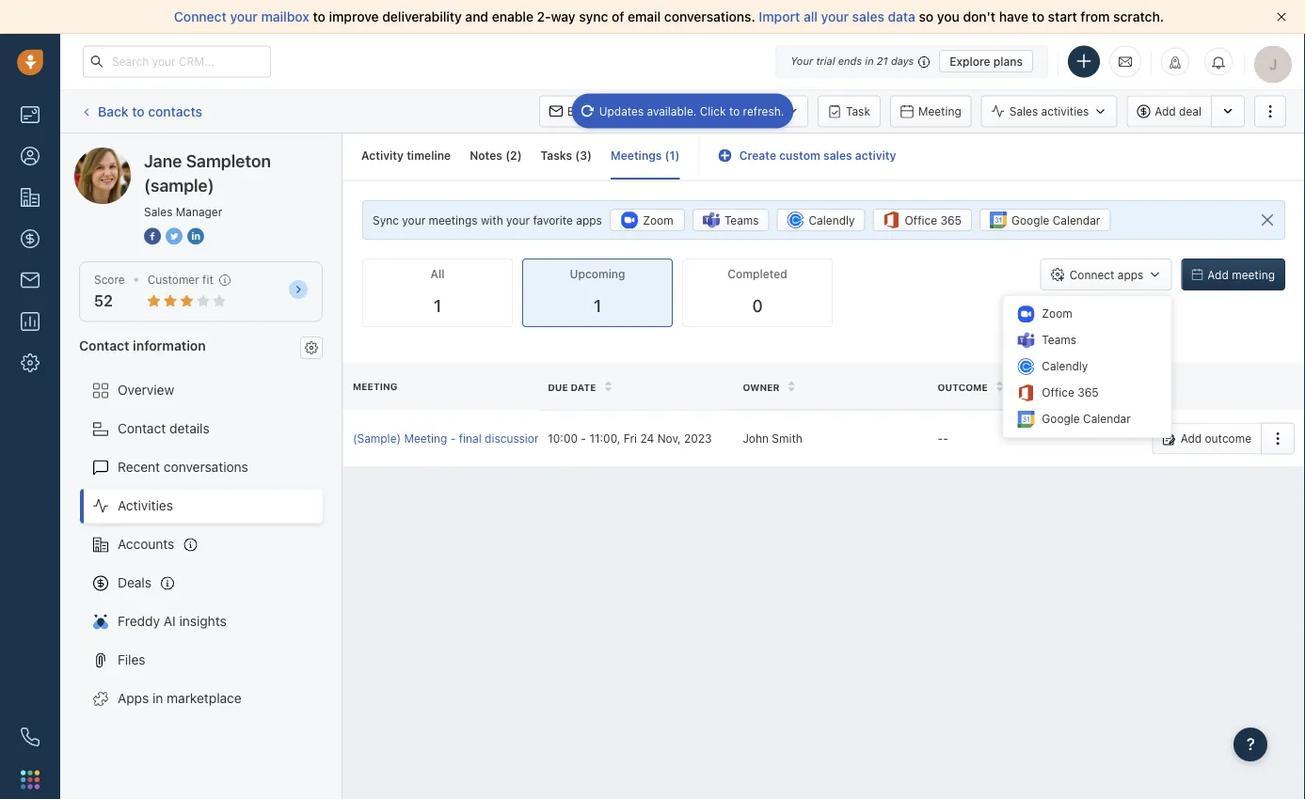 Task type: describe. For each thing, give the bounding box(es) containing it.
sms button
[[714, 96, 776, 128]]

1 horizontal spatial jane
[[144, 151, 182, 171]]

to left start
[[1032, 9, 1044, 24]]

connect for connect apps
[[1070, 268, 1115, 281]]

files
[[118, 653, 145, 668]]

to right back
[[132, 103, 145, 119]]

task
[[846, 105, 870, 118]]

mailbox
[[261, 9, 309, 24]]

sync
[[579, 9, 608, 24]]

create custom sales activity link
[[718, 149, 896, 162]]

meeting
[[1232, 268, 1275, 281]]

add meeting
[[1208, 268, 1275, 281]]

don't
[[963, 9, 996, 24]]

enable
[[492, 9, 534, 24]]

manager
[[176, 205, 222, 218]]

teams inside button
[[724, 214, 759, 227]]

deliverability
[[382, 9, 462, 24]]

meetings
[[429, 214, 478, 227]]

back to contacts
[[98, 103, 202, 119]]

sync
[[373, 214, 399, 227]]

0 horizontal spatial jane
[[112, 147, 141, 163]]

your
[[791, 55, 813, 67]]

custom
[[779, 149, 820, 162]]

create custom sales activity
[[739, 149, 896, 162]]

52 button
[[94, 292, 113, 310]]

1 vertical spatial office
[[1042, 386, 1074, 400]]

score 52
[[94, 273, 125, 310]]

0 vertical spatial (sample)
[[213, 147, 266, 163]]

calendly inside "calendly" button
[[809, 214, 855, 227]]

discussion
[[485, 432, 541, 445]]

owner
[[743, 382, 780, 393]]

contact for contact details
[[118, 421, 166, 437]]

activities
[[1041, 105, 1089, 118]]

0 vertical spatial sales
[[852, 9, 884, 24]]

(sample)
[[353, 432, 401, 445]]

connect apps
[[1070, 268, 1144, 281]]

0 horizontal spatial in
[[152, 691, 163, 707]]

conversations
[[164, 460, 248, 475]]

have
[[999, 9, 1028, 24]]

all
[[431, 268, 445, 281]]

john
[[743, 432, 769, 445]]

import all your sales data link
[[759, 9, 919, 24]]

(sample) meeting - final discussion about the deal
[[353, 432, 621, 445]]

overview
[[118, 383, 174, 398]]

phone element
[[11, 719, 49, 757]]

contact information
[[79, 338, 206, 353]]

smith
[[772, 432, 802, 445]]

the
[[578, 432, 595, 445]]

and
[[465, 9, 488, 24]]

activity
[[855, 149, 896, 162]]

your right with
[[506, 214, 530, 227]]

1 vertical spatial google
[[1042, 413, 1080, 426]]

notes ( 2 )
[[470, 149, 522, 162]]

refresh.
[[743, 104, 784, 118]]

you
[[937, 9, 960, 24]]

(sample) meeting - final discussion about the deal link
[[353, 431, 621, 447]]

1 - from the left
[[450, 432, 456, 445]]

21
[[877, 55, 888, 67]]

sampleton down contacts
[[145, 147, 209, 163]]

your trial ends in 21 days
[[791, 55, 914, 67]]

sampleton up manager
[[186, 151, 271, 171]]

completed
[[728, 268, 787, 281]]

facebook circled image
[[144, 226, 161, 246]]

recent
[[118, 460, 160, 475]]

close image
[[1277, 12, 1286, 22]]

insights
[[179, 614, 227, 630]]

1 horizontal spatial meeting
[[404, 432, 447, 445]]

twitter circled image
[[166, 226, 183, 246]]

24
[[640, 432, 654, 445]]

( for 1
[[665, 149, 670, 162]]

add outcome
[[1181, 432, 1251, 445]]

email image
[[1119, 54, 1132, 69]]

office inside button
[[905, 214, 937, 227]]

) for notes ( 2 )
[[517, 149, 522, 162]]

activity timeline
[[361, 149, 451, 162]]

fit
[[202, 273, 213, 287]]

add deal button
[[1127, 96, 1211, 128]]

accounts
[[118, 537, 174, 552]]

add deal
[[1155, 105, 1202, 118]]

your right sync
[[402, 214, 426, 227]]

add for add outcome
[[1181, 432, 1202, 445]]

favorite
[[533, 214, 573, 227]]

0 horizontal spatial apps
[[576, 214, 602, 227]]

connect your mailbox to improve deliverability and enable 2-way sync of email conversations. import all your sales data so you don't have to start from scratch.
[[174, 9, 1164, 24]]

3
[[580, 149, 587, 162]]

1 vertical spatial calendly
[[1042, 360, 1088, 373]]

outcome
[[1205, 432, 1251, 445]]

3 - from the left
[[938, 432, 943, 445]]

customer
[[147, 273, 199, 287]]

1 for upcoming
[[594, 296, 601, 316]]

1 vertical spatial meeting
[[353, 381, 397, 392]]

meeting inside "button"
[[918, 105, 961, 118]]

add outcome button
[[1152, 423, 1261, 455]]

google calendar inside button
[[1012, 214, 1100, 227]]

jane sampleton (sample) down contacts
[[112, 147, 266, 163]]

upcoming
[[570, 268, 625, 281]]

google inside button
[[1012, 214, 1050, 227]]

conversations.
[[664, 9, 755, 24]]

deals
[[118, 575, 152, 591]]

fri
[[624, 432, 637, 445]]

1 horizontal spatial in
[[865, 55, 874, 67]]

click
[[700, 104, 726, 118]]

1 vertical spatial calendar
[[1083, 413, 1131, 426]]

zoom inside button
[[643, 214, 673, 227]]

explore
[[950, 55, 990, 68]]

zoom button
[[610, 209, 685, 232]]

1 vertical spatial google calendar
[[1042, 413, 1131, 426]]

trial
[[816, 55, 835, 67]]

connect your mailbox link
[[174, 9, 313, 24]]

sales for sales manager
[[144, 205, 173, 218]]

available.
[[647, 104, 697, 118]]

email
[[567, 105, 596, 118]]

1 vertical spatial zoom
[[1042, 307, 1072, 321]]



Task type: locate. For each thing, give the bounding box(es) containing it.
jane down back
[[112, 147, 141, 163]]

due date
[[548, 382, 596, 393]]

add for add meeting
[[1208, 268, 1229, 281]]

add meeting button
[[1181, 259, 1285, 291]]

back
[[98, 103, 129, 119]]

0 vertical spatial calendly
[[809, 214, 855, 227]]

sync your meetings with your favorite apps
[[373, 214, 602, 227]]

1 vertical spatial office 365
[[1042, 386, 1099, 400]]

0 vertical spatial meeting
[[918, 105, 961, 118]]

notes
[[470, 149, 502, 162]]

your left mailbox
[[230, 9, 258, 24]]

connect
[[174, 9, 227, 24], [1070, 268, 1115, 281]]

1 vertical spatial 365
[[1078, 386, 1099, 400]]

0 vertical spatial google
[[1012, 214, 1050, 227]]

apps
[[118, 691, 149, 707]]

0 vertical spatial zoom
[[643, 214, 673, 227]]

final
[[459, 432, 481, 445]]

0 horizontal spatial )
[[517, 149, 522, 162]]

all
[[804, 9, 818, 24]]

contact details
[[118, 421, 210, 437]]

0 vertical spatial calendar
[[1053, 214, 1100, 227]]

sms
[[743, 105, 767, 118]]

john smith
[[743, 432, 802, 445]]

1 ) from the left
[[517, 149, 522, 162]]

calendly button
[[777, 209, 865, 232]]

office 365 inside button
[[905, 214, 962, 227]]

improve
[[329, 9, 379, 24]]

0 horizontal spatial meeting
[[353, 381, 397, 392]]

with
[[481, 214, 503, 227]]

1 horizontal spatial (
[[575, 149, 580, 162]]

calendar inside button
[[1053, 214, 1100, 227]]

1 right meetings
[[670, 149, 675, 162]]

meetings
[[611, 149, 662, 162]]

sales left activity
[[823, 149, 852, 162]]

365 inside the office 365 button
[[940, 214, 962, 227]]

sales
[[1009, 105, 1038, 118], [144, 205, 173, 218]]

jane sampleton (sample)
[[112, 147, 266, 163], [144, 151, 271, 195]]

freddy ai insights
[[118, 614, 227, 630]]

contact down "52"
[[79, 338, 129, 353]]

( right tasks
[[575, 149, 580, 162]]

add for add deal
[[1155, 105, 1176, 118]]

1 down the upcoming
[[594, 296, 601, 316]]

0 vertical spatial office 365
[[905, 214, 962, 227]]

to right mailbox
[[313, 9, 325, 24]]

linkedin circled image
[[187, 226, 204, 246]]

(sample)
[[213, 147, 266, 163], [144, 175, 214, 195]]

deal
[[1179, 105, 1202, 118], [598, 432, 621, 445]]

0
[[752, 296, 763, 316]]

so
[[919, 9, 934, 24]]

2 horizontal spatial 1
[[670, 149, 675, 162]]

sales activities
[[1009, 105, 1089, 118]]

to left sms
[[729, 104, 740, 118]]

0 horizontal spatial zoom
[[643, 214, 673, 227]]

google calendar button
[[980, 209, 1111, 232]]

1 for all
[[434, 296, 441, 316]]

0 vertical spatial add
[[1155, 105, 1176, 118]]

0 horizontal spatial teams
[[724, 214, 759, 227]]

) right notes
[[517, 149, 522, 162]]

--
[[938, 432, 948, 445]]

meeting down explore
[[918, 105, 961, 118]]

1 horizontal spatial teams
[[1042, 334, 1076, 347]]

0 vertical spatial in
[[865, 55, 874, 67]]

2 horizontal spatial add
[[1208, 268, 1229, 281]]

meeting up '(sample)'
[[353, 381, 397, 392]]

0 vertical spatial office
[[905, 214, 937, 227]]

2 ( from the left
[[575, 149, 580, 162]]

contacts
[[148, 103, 202, 119]]

2
[[510, 149, 517, 162]]

zoom down meetings ( 1 )
[[643, 214, 673, 227]]

1 horizontal spatial office 365
[[1042, 386, 1099, 400]]

0 vertical spatial 365
[[940, 214, 962, 227]]

sales left activities
[[1009, 105, 1038, 118]]

0 vertical spatial google calendar
[[1012, 214, 1100, 227]]

0 horizontal spatial (
[[505, 149, 510, 162]]

0 horizontal spatial sales
[[144, 205, 173, 218]]

1 vertical spatial (sample)
[[144, 175, 214, 195]]

mng settings image
[[305, 341, 318, 355]]

1 horizontal spatial zoom
[[1042, 307, 1072, 321]]

your right all
[[821, 9, 849, 24]]

freshworks switcher image
[[21, 771, 40, 790]]

2-
[[537, 9, 551, 24]]

contact for contact information
[[79, 338, 129, 353]]

task button
[[818, 96, 881, 128]]

email button
[[539, 96, 606, 128]]

0 horizontal spatial connect
[[174, 9, 227, 24]]

scratch.
[[1113, 9, 1164, 24]]

1 horizontal spatial add
[[1181, 432, 1202, 445]]

4 - from the left
[[943, 432, 948, 445]]

0 horizontal spatial office
[[905, 214, 937, 227]]

back to contacts link
[[79, 97, 203, 126]]

1 vertical spatial sales
[[144, 205, 173, 218]]

tasks
[[541, 149, 572, 162]]

nov,
[[657, 432, 681, 445]]

3 ) from the left
[[675, 149, 680, 162]]

1 vertical spatial in
[[152, 691, 163, 707]]

1 vertical spatial sales
[[823, 149, 852, 162]]

recent conversations
[[118, 460, 248, 475]]

2 horizontal spatial (
[[665, 149, 670, 162]]

add
[[1155, 105, 1176, 118], [1208, 268, 1229, 281], [1181, 432, 1202, 445]]

meeting left 'final'
[[404, 432, 447, 445]]

Search your CRM... text field
[[83, 46, 271, 78]]

sales manager
[[144, 205, 222, 218]]

office 365 button
[[873, 209, 972, 232]]

0 horizontal spatial 365
[[940, 214, 962, 227]]

(sample) up manager
[[213, 147, 266, 163]]

2 ) from the left
[[587, 149, 592, 162]]

2 horizontal spatial meeting
[[918, 105, 961, 118]]

( right meetings
[[665, 149, 670, 162]]

phone image
[[21, 728, 40, 747]]

)
[[517, 149, 522, 162], [587, 149, 592, 162], [675, 149, 680, 162]]

) right tasks
[[587, 149, 592, 162]]

details
[[169, 421, 210, 437]]

1 horizontal spatial calendly
[[1042, 360, 1088, 373]]

create
[[739, 149, 776, 162]]

10:00 - 11:00, fri 24 nov, 2023
[[548, 432, 712, 445]]

apps in marketplace
[[118, 691, 242, 707]]

1 horizontal spatial 365
[[1078, 386, 1099, 400]]

connect inside button
[[1070, 268, 1115, 281]]

0 vertical spatial apps
[[576, 214, 602, 227]]

jane down contacts
[[144, 151, 182, 171]]

1 down all
[[434, 296, 441, 316]]

teams up completed
[[724, 214, 759, 227]]

( for 3
[[575, 149, 580, 162]]

teams down connect apps dropdown button
[[1042, 334, 1076, 347]]

zoom
[[643, 214, 673, 227], [1042, 307, 1072, 321]]

connect down google calendar button
[[1070, 268, 1115, 281]]

apps inside button
[[1118, 268, 1144, 281]]

in left 21
[[865, 55, 874, 67]]

information
[[133, 338, 206, 353]]

( for 2
[[505, 149, 510, 162]]

meetings ( 1 )
[[611, 149, 680, 162]]

connect apps button
[[1040, 259, 1172, 291]]

1 horizontal spatial sales
[[1009, 105, 1038, 118]]

connect apps button
[[1040, 259, 1172, 291]]

) for tasks ( 3 )
[[587, 149, 592, 162]]

) for meetings ( 1 )
[[675, 149, 680, 162]]

email
[[628, 9, 661, 24]]

1 horizontal spatial deal
[[1179, 105, 1202, 118]]

data
[[888, 9, 915, 24]]

in right apps
[[152, 691, 163, 707]]

call button
[[615, 96, 673, 128]]

1 vertical spatial connect
[[1070, 268, 1115, 281]]

1 ( from the left
[[505, 149, 510, 162]]

1 horizontal spatial connect
[[1070, 268, 1115, 281]]

2 - from the left
[[581, 432, 586, 445]]

updates available. click to refresh.
[[599, 104, 784, 118]]

0 horizontal spatial calendly
[[809, 214, 855, 227]]

updates available. click to refresh. link
[[572, 94, 794, 129]]

explore plans link
[[939, 50, 1033, 72]]

apps
[[576, 214, 602, 227], [1118, 268, 1144, 281]]

google
[[1012, 214, 1050, 227], [1042, 413, 1080, 426]]

timeline
[[407, 149, 451, 162]]

-
[[450, 432, 456, 445], [581, 432, 586, 445], [938, 432, 943, 445], [943, 432, 948, 445]]

connect for connect your mailbox to improve deliverability and enable 2-way sync of email conversations. import all your sales data so you don't have to start from scratch.
[[174, 9, 227, 24]]

start
[[1048, 9, 1077, 24]]

0 horizontal spatial 1
[[434, 296, 441, 316]]

1 vertical spatial apps
[[1118, 268, 1144, 281]]

zoom down connect apps dropdown button
[[1042, 307, 1072, 321]]

connect up 'search your crm...' text box
[[174, 9, 227, 24]]

1 horizontal spatial office
[[1042, 386, 1074, 400]]

jane sampleton (sample) up manager
[[144, 151, 271, 195]]

marketplace
[[167, 691, 242, 707]]

date
[[571, 382, 596, 393]]

(sample) up sales manager
[[144, 175, 214, 195]]

add inside button
[[1208, 268, 1229, 281]]

0 vertical spatial teams
[[724, 214, 759, 227]]

sales for sales activities
[[1009, 105, 1038, 118]]

1 vertical spatial teams
[[1042, 334, 1076, 347]]

jane
[[112, 147, 141, 163], [144, 151, 182, 171]]

3 ( from the left
[[665, 149, 670, 162]]

due
[[548, 382, 568, 393]]

ends
[[838, 55, 862, 67]]

1 vertical spatial add
[[1208, 268, 1229, 281]]

52
[[94, 292, 113, 310]]

0 horizontal spatial office 365
[[905, 214, 962, 227]]

2 horizontal spatial )
[[675, 149, 680, 162]]

1 horizontal spatial apps
[[1118, 268, 1144, 281]]

0 horizontal spatial deal
[[598, 432, 621, 445]]

) right meetings
[[675, 149, 680, 162]]

sales left data
[[852, 9, 884, 24]]

0 vertical spatial sales
[[1009, 105, 1038, 118]]

( right notes
[[505, 149, 510, 162]]

1 vertical spatial deal
[[598, 432, 621, 445]]

1 horizontal spatial 1
[[594, 296, 601, 316]]

0 horizontal spatial add
[[1155, 105, 1176, 118]]

1 vertical spatial contact
[[118, 421, 166, 437]]

2 vertical spatial add
[[1181, 432, 1202, 445]]

0 vertical spatial connect
[[174, 9, 227, 24]]

11:00,
[[589, 432, 620, 445]]

1 horizontal spatial )
[[587, 149, 592, 162]]

deal inside add deal button
[[1179, 105, 1202, 118]]

0 vertical spatial contact
[[79, 338, 129, 353]]

updates
[[599, 104, 644, 118]]

0 vertical spatial deal
[[1179, 105, 1202, 118]]

sales up 'facebook circled' icon
[[144, 205, 173, 218]]

contact up the recent
[[118, 421, 166, 437]]

office
[[905, 214, 937, 227], [1042, 386, 1074, 400]]

score
[[94, 273, 125, 287]]

contact
[[79, 338, 129, 353], [118, 421, 166, 437]]

2 vertical spatial meeting
[[404, 432, 447, 445]]

call
[[644, 105, 664, 118]]



Task type: vqa. For each thing, say whether or not it's contained in the screenshot.
left Teams
yes



